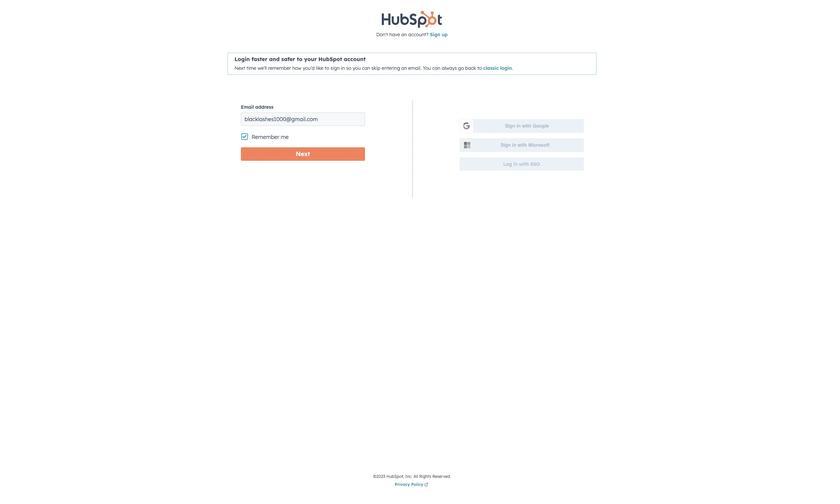 Task type: locate. For each thing, give the bounding box(es) containing it.
have
[[390, 32, 400, 38]]

1 horizontal spatial to
[[325, 65, 329, 71]]

rights
[[419, 474, 432, 479]]

sign left up
[[430, 32, 441, 38]]

hubspot,
[[387, 474, 404, 479]]

2 link opens in a new window image from the top
[[425, 483, 429, 487]]

and
[[269, 56, 280, 63]]

classic
[[484, 65, 499, 71]]

privacy policy
[[395, 482, 423, 487]]

we'll
[[258, 65, 267, 71]]

sign up log
[[501, 142, 511, 148]]

link opens in a new window image
[[425, 481, 429, 489], [425, 483, 429, 487]]

up
[[442, 32, 448, 38]]

to
[[297, 56, 303, 63], [325, 65, 329, 71], [478, 65, 482, 71]]

sign in with google button
[[460, 119, 584, 133]]

log in with sso
[[504, 161, 540, 167]]

in up log in with sso button
[[512, 142, 517, 148]]

all
[[414, 474, 418, 479]]

microsoft
[[529, 142, 550, 148]]

always
[[442, 65, 457, 71]]

how
[[292, 65, 302, 71]]

an
[[402, 32, 407, 38], [402, 65, 407, 71]]

with for microsoft
[[518, 142, 527, 148]]

can
[[362, 65, 370, 71], [433, 65, 441, 71]]

an left email.
[[402, 65, 407, 71]]

with left 'google'
[[522, 123, 532, 129]]

1 vertical spatial with
[[518, 142, 527, 148]]

1 vertical spatial an
[[402, 65, 407, 71]]

skip
[[372, 65, 381, 71]]

sign up 'sign in with microsoft' button
[[505, 123, 516, 129]]

to right like
[[325, 65, 329, 71]]

in for sign in with microsoft
[[512, 142, 517, 148]]

1 an from the top
[[402, 32, 407, 38]]

login faster and safer to your hubspot account next time we'll remember how you'd like to sign in so you can skip entering an email. you can always go back to classic login .
[[235, 56, 513, 71]]

2 vertical spatial with
[[519, 161, 529, 167]]

2 vertical spatial sign
[[501, 142, 511, 148]]

an inside login faster and safer to your hubspot account next time we'll remember how you'd like to sign in so you can skip entering an email. you can always go back to classic login .
[[402, 65, 407, 71]]

0 horizontal spatial to
[[297, 56, 303, 63]]

with left microsoft
[[518, 142, 527, 148]]

with for sso
[[519, 161, 529, 167]]

1 can from the left
[[362, 65, 370, 71]]

0 vertical spatial sign
[[430, 32, 441, 38]]

with left sso
[[519, 161, 529, 167]]

in
[[341, 65, 345, 71], [517, 123, 521, 129], [512, 142, 517, 148], [514, 161, 518, 167]]

inc.
[[406, 474, 413, 479]]

in right log
[[514, 161, 518, 167]]

with
[[522, 123, 532, 129], [518, 142, 527, 148], [519, 161, 529, 167]]

log
[[504, 161, 512, 167]]

faster
[[252, 56, 268, 63]]

0 vertical spatial next
[[235, 65, 245, 71]]

privacy
[[395, 482, 410, 487]]

1 vertical spatial next
[[296, 150, 310, 158]]

in for log in with sso
[[514, 161, 518, 167]]

next inside login faster and safer to your hubspot account next time we'll remember how you'd like to sign in so you can skip entering an email. you can always go back to classic login .
[[235, 65, 245, 71]]

©
[[373, 474, 377, 479]]

email address
[[241, 104, 274, 110]]

1 horizontal spatial next
[[296, 150, 310, 158]]

next
[[235, 65, 245, 71], [296, 150, 310, 158]]

safer
[[282, 56, 295, 63]]

0 horizontal spatial can
[[362, 65, 370, 71]]

.
[[512, 65, 513, 71]]

0 vertical spatial with
[[522, 123, 532, 129]]

in inside login faster and safer to your hubspot account next time we'll remember how you'd like to sign in so you can skip entering an email. you can always go back to classic login .
[[341, 65, 345, 71]]

to up how
[[297, 56, 303, 63]]

1 horizontal spatial can
[[433, 65, 441, 71]]

sign
[[430, 32, 441, 38], [505, 123, 516, 129], [501, 142, 511, 148]]

0 horizontal spatial next
[[235, 65, 245, 71]]

back
[[466, 65, 476, 71]]

sign in with microsoft
[[501, 142, 550, 148]]

in up 'sign in with microsoft' button
[[517, 123, 521, 129]]

0 vertical spatial an
[[402, 32, 407, 38]]

1 vertical spatial sign
[[505, 123, 516, 129]]

© 2023 hubspot, inc. all rights reserved.
[[373, 474, 451, 479]]

2 an from the top
[[402, 65, 407, 71]]

an right have
[[402, 32, 407, 38]]

to right the back
[[478, 65, 482, 71]]

in left so
[[341, 65, 345, 71]]

go
[[458, 65, 464, 71]]

don't have an account? sign up
[[377, 32, 448, 38]]



Task type: vqa. For each thing, say whether or not it's contained in the screenshot.
the user guides Element
no



Task type: describe. For each thing, give the bounding box(es) containing it.
2023
[[377, 474, 386, 479]]

remember me
[[252, 134, 289, 140]]

sso
[[531, 161, 540, 167]]

your
[[304, 56, 317, 63]]

you'd
[[303, 65, 315, 71]]

sign up link
[[430, 32, 448, 38]]

login
[[500, 65, 512, 71]]

Email address email field
[[241, 112, 365, 126]]

you
[[353, 65, 361, 71]]

next button
[[241, 147, 365, 161]]

2 horizontal spatial to
[[478, 65, 482, 71]]

time
[[247, 65, 256, 71]]

1 link opens in a new window image from the top
[[425, 481, 429, 489]]

account?
[[408, 32, 429, 38]]

policy
[[411, 482, 423, 487]]

sign
[[331, 65, 340, 71]]

link opens in a new window image inside privacy policy link
[[425, 483, 429, 487]]

classic login button
[[484, 65, 512, 71]]

entering
[[382, 65, 400, 71]]

privacy policy link
[[395, 481, 430, 489]]

hubspot
[[319, 56, 342, 63]]

sign for sign in with microsoft
[[501, 142, 511, 148]]

remember
[[268, 65, 291, 71]]

google
[[533, 123, 549, 129]]

sign in with microsoft button
[[460, 138, 584, 152]]

you
[[423, 65, 431, 71]]

log in with sso button
[[460, 157, 584, 171]]

account
[[344, 56, 366, 63]]

so
[[346, 65, 352, 71]]

email
[[241, 104, 254, 110]]

with for google
[[522, 123, 532, 129]]

in for sign in with google
[[517, 123, 521, 129]]

sign in with google
[[505, 123, 549, 129]]

remember
[[252, 134, 279, 140]]

address
[[255, 104, 274, 110]]

email.
[[409, 65, 422, 71]]

like
[[316, 65, 324, 71]]

2 can from the left
[[433, 65, 441, 71]]

me
[[281, 134, 289, 140]]

login
[[235, 56, 250, 63]]

next inside button
[[296, 150, 310, 158]]

sign for sign in with google
[[505, 123, 516, 129]]

don't
[[377, 32, 388, 38]]

reserved.
[[433, 474, 451, 479]]



